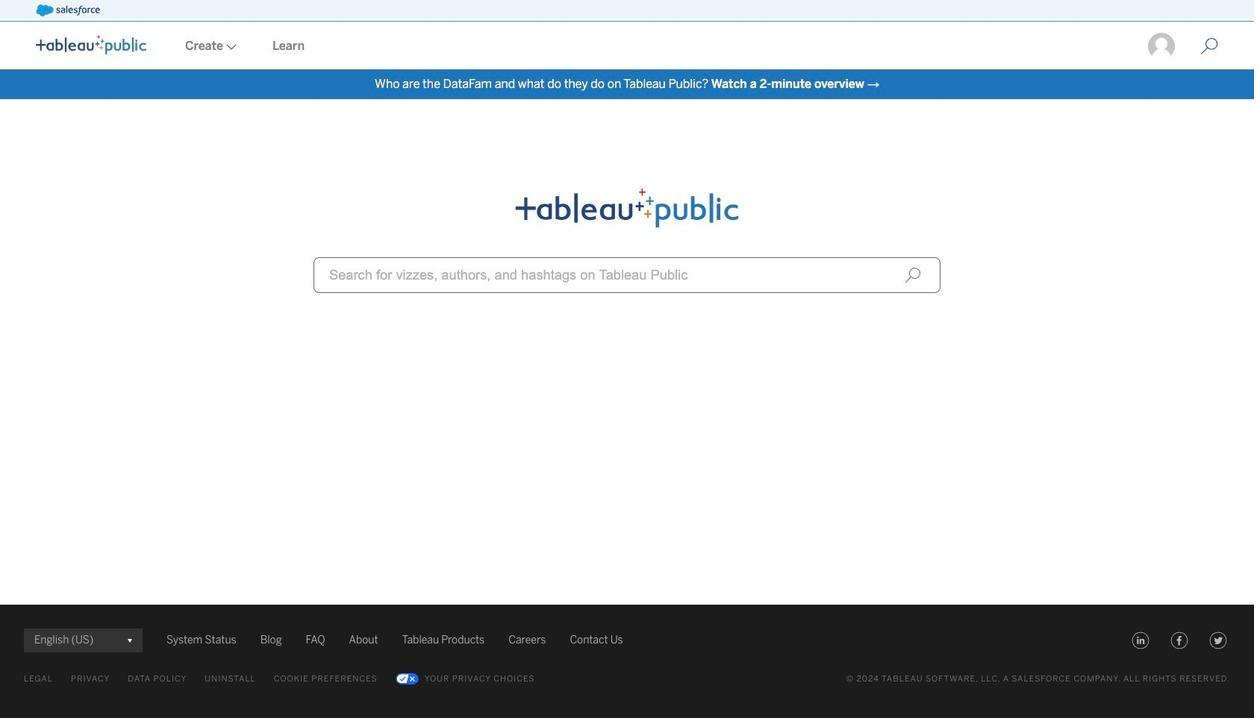 Task type: describe. For each thing, give the bounding box(es) containing it.
selected language element
[[34, 629, 132, 653]]

search image
[[905, 267, 921, 284]]

logo image
[[36, 35, 146, 55]]

Search input field
[[314, 258, 941, 293]]



Task type: locate. For each thing, give the bounding box(es) containing it.
ruby.anderson5854 image
[[1147, 31, 1177, 61]]

create image
[[223, 44, 237, 50]]

go to search image
[[1183, 37, 1236, 55]]

salesforce logo image
[[36, 4, 100, 16]]



Task type: vqa. For each thing, say whether or not it's contained in the screenshot.
bottommost Publish
no



